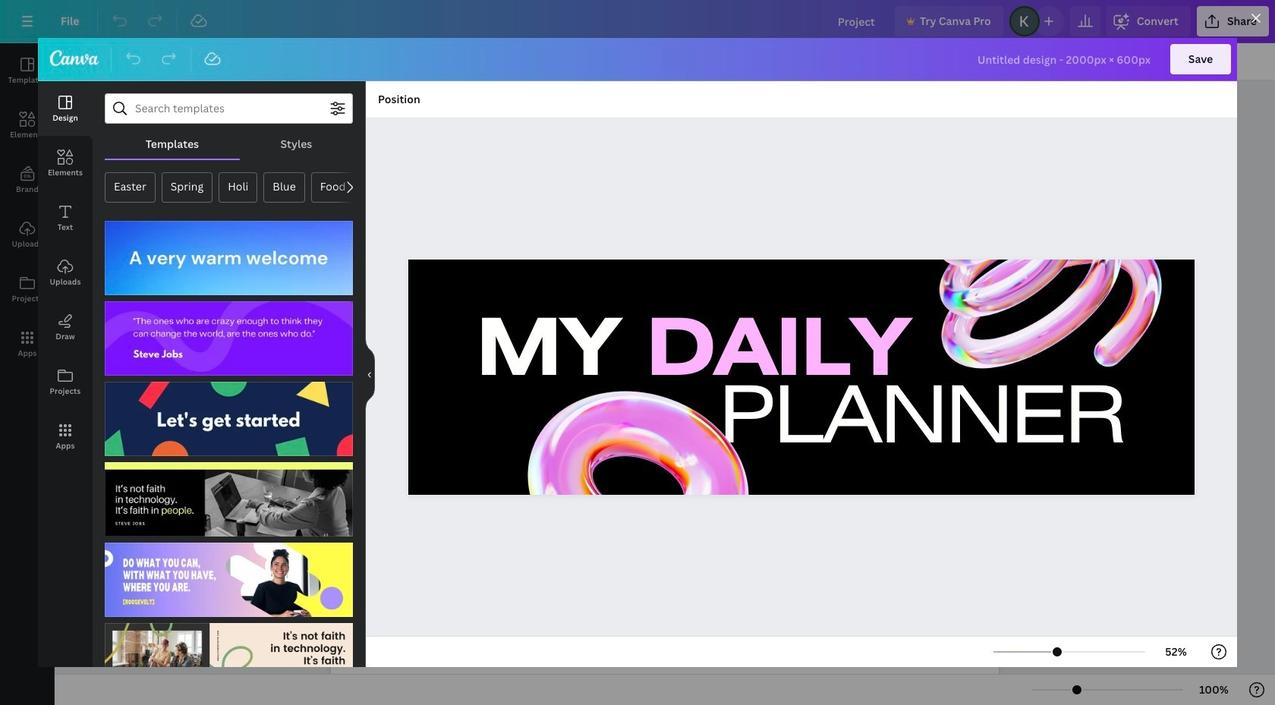 Task type: describe. For each thing, give the bounding box(es) containing it.
side panel tab list
[[0, 43, 55, 371]]

main menu bar
[[0, 0, 1275, 43]]



Task type: locate. For each thing, give the bounding box(es) containing it.
Design title text field
[[826, 6, 889, 36]]

None text field
[[331, 91, 999, 705]]



Task type: vqa. For each thing, say whether or not it's contained in the screenshot.
Design Title text field
yes



